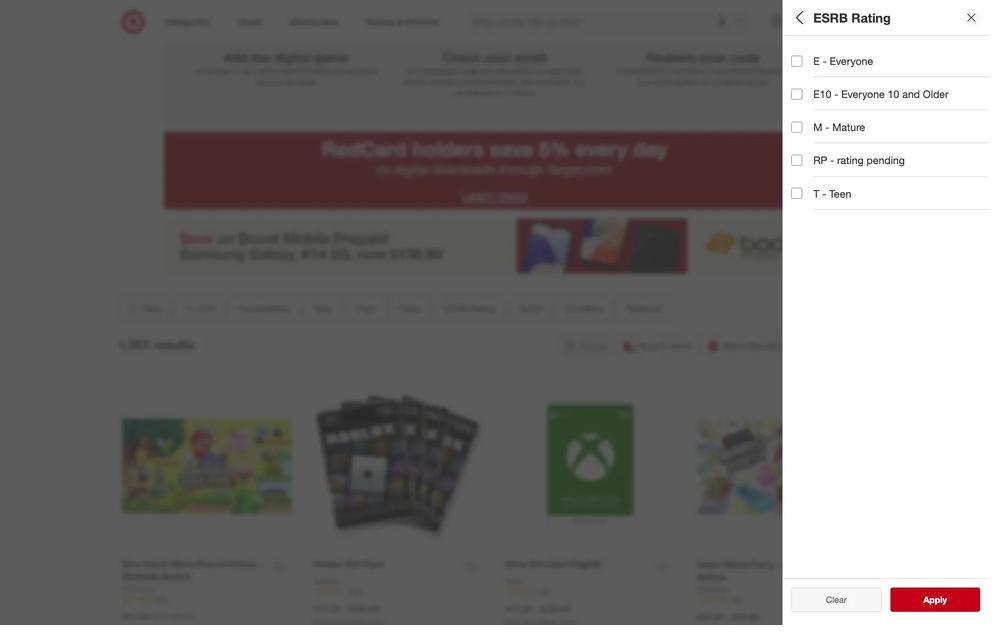 Task type: locate. For each thing, give the bounding box(es) containing it.
store
[[671, 341, 691, 352]]

1 horizontal spatial super
[[697, 559, 722, 570]]

- for e10 - everyone 10 and older
[[835, 88, 839, 100]]

1 vertical spatial compatibility button
[[229, 296, 300, 321]]

everyone right the e
[[830, 55, 874, 67]]

code up arrive
[[459, 66, 476, 75]]

0 horizontal spatial $59.99
[[170, 612, 194, 621]]

nintendo inside super mario party - nintendo switch
[[783, 559, 821, 570]]

What can we help you find? suggestions appear below search field
[[467, 10, 738, 34]]

2 roblox from the top
[[314, 576, 338, 586]]

E - Everyone checkbox
[[792, 55, 803, 66]]

mario
[[171, 559, 195, 570], [725, 559, 749, 570]]

0 horizontal spatial or
[[194, 66, 201, 75]]

or
[[194, 66, 201, 75], [703, 77, 710, 86]]

0 horizontal spatial gift
[[346, 559, 361, 570]]

1 xbox from the top
[[506, 559, 527, 570]]

gift up 526
[[529, 559, 544, 570]]

0 horizontal spatial price
[[356, 303, 376, 314]]

1 horizontal spatial nintendo link
[[697, 584, 729, 595]]

and inside the esrb rating dialog
[[903, 88, 921, 100]]

0 horizontal spatial download
[[423, 66, 457, 75]]

or inside add the digital game or content to your online cart and follow the checkout process as usual.
[[194, 66, 201, 75]]

download up usually at the left of page
[[423, 66, 457, 75]]

1 horizontal spatial esrb rating button
[[792, 190, 990, 229]]

0 vertical spatial rating
[[852, 10, 891, 25]]

a
[[417, 66, 421, 75]]

1 vertical spatial or
[[703, 77, 710, 86]]

hours.
[[516, 88, 537, 97]]

xbox up xbox link
[[506, 559, 527, 570]]

in
[[662, 341, 669, 352]]

0 vertical spatial compatibility button
[[792, 36, 990, 74]]

0 vertical spatial xbox
[[506, 559, 527, 570]]

0 vertical spatial esrb rating button
[[792, 190, 990, 229]]

the right follow
[[334, 66, 345, 75]]

0 vertical spatial compatibility
[[792, 47, 858, 60]]

1 horizontal spatial deals
[[792, 163, 820, 176]]

super inside super mario party - nintendo switch
[[697, 559, 722, 570]]

1 horizontal spatial compatibility
[[792, 47, 858, 60]]

results inside button
[[931, 595, 959, 606]]

roblox up roblox link
[[314, 559, 343, 570]]

xbox up $15.00
[[506, 576, 523, 586]]

on left the next
[[536, 66, 545, 75]]

same day delivery button
[[703, 334, 805, 358]]

arrive
[[455, 77, 474, 86]]

everyone left the 10
[[842, 88, 886, 100]]

everyone for e
[[830, 55, 874, 67]]

system
[[676, 77, 701, 86]]

0 horizontal spatial results
[[153, 337, 194, 352]]

1 horizontal spatial price button
[[792, 113, 990, 152]]

game inside add the digital game or content to your online cart and follow the checkout process as usual.
[[315, 50, 349, 65]]

through
[[499, 162, 544, 177]]

1 vertical spatial rating
[[823, 202, 856, 214]]

rating
[[852, 10, 891, 25], [823, 202, 856, 214], [470, 303, 495, 314]]

and
[[296, 66, 309, 75], [479, 66, 492, 75], [903, 88, 921, 100]]

0 horizontal spatial compatibility
[[239, 303, 291, 314]]

target.com.
[[548, 162, 613, 177]]

0 vertical spatial game
[[315, 50, 349, 65]]

$15.00
[[506, 603, 532, 614]]

$59.99
[[732, 612, 759, 623], [170, 612, 194, 621]]

your up instructions
[[485, 50, 511, 65]]

304
[[732, 596, 743, 604]]

1 vertical spatial game
[[655, 77, 674, 86]]

take
[[468, 88, 482, 97]]

1 horizontal spatial type
[[792, 86, 815, 98]]

card for xbox
[[547, 559, 567, 570]]

on inside check your email for a download code and instructions on next steps. emails usually arrive immediately after purchase, but can take up to 4+ hours.
[[536, 66, 545, 75]]

code inside check your email for a download code and instructions on next steps. emails usually arrive immediately after purchase, but can take up to 4+ hours.
[[459, 66, 476, 75]]

0 horizontal spatial code
[[459, 66, 476, 75]]

- for rp - rating pending
[[831, 154, 835, 167]]

download inside check your email for a download code and instructions on next steps. emails usually arrive immediately after purchase, but can take up to 4+ hours.
[[423, 66, 457, 75]]

1 horizontal spatial type button
[[792, 74, 990, 113]]

learn
[[462, 188, 495, 204]]

steps.
[[564, 66, 584, 75]]

$10.00 - $200.00
[[314, 603, 380, 614]]

xbox for xbox
[[506, 576, 523, 586]]

mature
[[833, 121, 866, 134]]

1 horizontal spatial download
[[625, 66, 659, 75]]

digital down holders
[[395, 162, 429, 177]]

549
[[156, 595, 167, 603]]

your up "you"
[[700, 50, 727, 65]]

1 horizontal spatial compatibility button
[[792, 36, 990, 74]]

0 vertical spatial esrb rating
[[814, 10, 891, 25]]

card inside roblox gift card link
[[363, 559, 383, 570]]

super mario party - nintendo switch image
[[697, 382, 868, 552], [697, 382, 868, 552]]

- inside "new super mario bros u deluxe - nintendo switch"
[[260, 559, 263, 570]]

download inside redeem your code to download the content you purchased directly to your game system or computer. enjoy!
[[625, 66, 659, 75]]

0 horizontal spatial switch
[[163, 571, 191, 582]]

apply button
[[891, 588, 981, 612]]

0 vertical spatial price
[[792, 124, 818, 137]]

rating right filters
[[852, 10, 891, 25]]

your
[[485, 50, 511, 65], [700, 50, 727, 65], [240, 66, 255, 75], [638, 77, 653, 86]]

0 vertical spatial on
[[536, 66, 545, 75]]

2
[[490, 10, 499, 29]]

2 card from the left
[[547, 559, 567, 570]]

$59.99 down 304
[[732, 612, 759, 623]]

to right up
[[496, 88, 502, 97]]

1387 link
[[314, 587, 484, 597]]

clear inside button
[[821, 595, 842, 606]]

type button inside all filters dialog
[[792, 74, 990, 113]]

compatibility inside all filters dialog
[[792, 47, 858, 60]]

$59.99 inside $49.99 msrp $59.99
[[170, 612, 194, 621]]

roblox up $10.00
[[314, 576, 338, 586]]

the down redeem
[[661, 66, 672, 75]]

0 vertical spatial type
[[792, 86, 815, 98]]

0 vertical spatial roblox
[[314, 559, 343, 570]]

on down the redcard
[[376, 162, 391, 177]]

esrb rating
[[814, 10, 891, 25], [792, 202, 856, 214], [444, 303, 495, 314]]

1 horizontal spatial content
[[675, 66, 701, 75]]

1 vertical spatial digital
[[395, 162, 429, 177]]

esrb rating dialog
[[783, 0, 990, 626]]

clear for clear
[[827, 595, 847, 606]]

to
[[231, 66, 238, 75], [617, 66, 623, 75], [784, 66, 791, 75], [496, 88, 502, 97]]

you
[[703, 66, 715, 75]]

super left party
[[697, 559, 722, 570]]

0 vertical spatial price button
[[792, 113, 990, 152]]

1 horizontal spatial results
[[931, 595, 959, 606]]

1 horizontal spatial and
[[479, 66, 492, 75]]

1 horizontal spatial switch
[[697, 572, 726, 583]]

0 horizontal spatial super
[[143, 559, 168, 570]]

but
[[574, 77, 586, 86]]

price inside all filters dialog
[[792, 124, 818, 137]]

0 horizontal spatial card
[[363, 559, 383, 570]]

RP - rating pending checkbox
[[792, 155, 803, 166]]

rating left genre
[[470, 303, 495, 314]]

price
[[792, 124, 818, 137], [356, 303, 376, 314]]

1 horizontal spatial gift
[[529, 559, 544, 570]]

results right 1,557
[[153, 337, 194, 352]]

1 horizontal spatial card
[[547, 559, 567, 570]]

0 horizontal spatial deals
[[399, 303, 421, 314]]

1 vertical spatial code
[[459, 66, 476, 75]]

1 vertical spatial compatibility
[[239, 303, 291, 314]]

1 horizontal spatial or
[[703, 77, 710, 86]]

day
[[633, 137, 668, 161]]

nintendo link down new
[[122, 583, 154, 594]]

0 horizontal spatial and
[[296, 66, 309, 75]]

all filters
[[792, 10, 845, 25]]

gift up 1387 on the bottom left of page
[[346, 559, 361, 570]]

1 vertical spatial on
[[376, 162, 391, 177]]

save
[[490, 137, 534, 161]]

mario left bros
[[171, 559, 195, 570]]

0 horizontal spatial the
[[251, 50, 271, 65]]

the
[[251, 50, 271, 65], [334, 66, 345, 75], [661, 66, 672, 75]]

and up immediately on the top of the page
[[479, 66, 492, 75]]

0 horizontal spatial content
[[203, 66, 229, 75]]

1 horizontal spatial game
[[655, 77, 674, 86]]

1 vertical spatial esrb rating button
[[435, 296, 505, 321]]

super right new
[[143, 559, 168, 570]]

digital up cart
[[274, 50, 311, 65]]

1 horizontal spatial $49.99
[[697, 612, 724, 623]]

redeem your code to download the content you purchased directly to your game system or computer. enjoy!
[[617, 50, 791, 86]]

bros
[[197, 559, 217, 570]]

new
[[122, 559, 141, 570]]

esrb inside all filters dialog
[[792, 202, 820, 214]]

1 horizontal spatial on
[[536, 66, 545, 75]]

download
[[423, 66, 457, 75], [625, 66, 659, 75]]

1 horizontal spatial code
[[730, 50, 760, 65]]

1 horizontal spatial the
[[334, 66, 345, 75]]

1 clear from the left
[[821, 595, 842, 606]]

xbox gift card (digital) image
[[506, 382, 675, 552], [506, 382, 675, 552]]

- for $49.99 - $59.99
[[726, 612, 730, 623]]

game up follow
[[315, 50, 349, 65]]

condition button
[[556, 296, 613, 321]]

rating
[[838, 154, 864, 167]]

1 horizontal spatial mario
[[725, 559, 749, 570]]

0 horizontal spatial price button
[[346, 296, 385, 321]]

0 vertical spatial esrb
[[814, 10, 849, 25]]

clear all
[[821, 595, 853, 606]]

0 horizontal spatial game
[[315, 50, 349, 65]]

download down redeem
[[625, 66, 659, 75]]

1 download from the left
[[423, 66, 457, 75]]

every
[[576, 137, 628, 161]]

deals inside all filters dialog
[[792, 163, 820, 176]]

2 download from the left
[[625, 66, 659, 75]]

$10.00
[[314, 603, 340, 614]]

sort button
[[174, 296, 225, 321]]

roblox gift card image
[[314, 382, 484, 552]]

roblox for roblox gift card
[[314, 559, 343, 570]]

2 content from the left
[[675, 66, 701, 75]]

0 horizontal spatial digital
[[274, 50, 311, 65]]

your down add
[[240, 66, 255, 75]]

card left (digital)
[[547, 559, 567, 570]]

1 horizontal spatial $59.99
[[732, 612, 759, 623]]

0 horizontal spatial type
[[314, 303, 332, 314]]

0 horizontal spatial esrb rating button
[[435, 296, 505, 321]]

1 vertical spatial esrb
[[792, 202, 820, 214]]

content down add
[[203, 66, 229, 75]]

deals
[[792, 163, 820, 176], [399, 303, 421, 314]]

and up the usual.
[[296, 66, 309, 75]]

e10 - everyone 10 and older
[[814, 88, 949, 100]]

0 horizontal spatial nintendo link
[[122, 583, 154, 594]]

xbox gift card (digital)
[[506, 559, 602, 570]]

0 horizontal spatial $49.99
[[122, 611, 148, 622]]

0 vertical spatial type button
[[792, 74, 990, 113]]

switch up $49.99 - $59.99
[[697, 572, 726, 583]]

0 vertical spatial deals
[[792, 163, 820, 176]]

1 horizontal spatial price
[[792, 124, 818, 137]]

game inside redeem your code to download the content you purchased directly to your game system or computer. enjoy!
[[655, 77, 674, 86]]

0 vertical spatial results
[[153, 337, 194, 352]]

digital inside add the digital game or content to your online cart and follow the checkout process as usual.
[[274, 50, 311, 65]]

0 horizontal spatial compatibility button
[[229, 296, 300, 321]]

clear inside "button"
[[827, 595, 847, 606]]

new super mario bros u deluxe - nintendo switch
[[122, 559, 263, 582]]

mario left party
[[725, 559, 749, 570]]

roblox
[[314, 559, 343, 570], [314, 576, 338, 586]]

0 horizontal spatial deals button
[[389, 296, 430, 321]]

new super mario bros u deluxe - nintendo switch image
[[122, 382, 292, 552], [122, 382, 292, 552]]

0 vertical spatial everyone
[[830, 55, 874, 67]]

0 vertical spatial code
[[730, 50, 760, 65]]

0 horizontal spatial type button
[[304, 296, 342, 321]]

nintendo link
[[122, 583, 154, 594], [697, 584, 729, 595]]

1 vertical spatial results
[[931, 595, 959, 606]]

genre
[[518, 303, 543, 314]]

content
[[203, 66, 229, 75], [675, 66, 701, 75]]

1 content from the left
[[203, 66, 229, 75]]

card inside xbox gift card (digital) link
[[547, 559, 567, 570]]

1 vertical spatial deals button
[[389, 296, 430, 321]]

compatibility
[[792, 47, 858, 60], [239, 303, 291, 314]]

switch
[[163, 571, 191, 582], [697, 572, 726, 583]]

card up 1387 link
[[363, 559, 383, 570]]

xbox gift card (digital) link
[[506, 558, 602, 571]]

all filters dialog
[[783, 0, 990, 626]]

1 roblox from the top
[[314, 559, 343, 570]]

2 xbox from the top
[[506, 576, 523, 586]]

rating down teen
[[823, 202, 856, 214]]

check
[[442, 50, 481, 65]]

0 vertical spatial deals button
[[792, 152, 990, 190]]

follow
[[311, 66, 332, 75]]

xbox
[[506, 559, 527, 570], [506, 576, 523, 586]]

1 card from the left
[[363, 559, 383, 570]]

gift for xbox
[[529, 559, 544, 570]]

esrb
[[814, 10, 849, 25], [792, 202, 820, 214], [444, 303, 467, 314]]

2 clear from the left
[[827, 595, 847, 606]]

nintendo link up $49.99 - $59.99
[[697, 584, 729, 595]]

results right see
[[931, 595, 959, 606]]

- for m - mature
[[826, 121, 830, 134]]

2 horizontal spatial and
[[903, 88, 921, 100]]

game left system
[[655, 77, 674, 86]]

switch up 549
[[163, 571, 191, 582]]

Include out of stock checkbox
[[792, 432, 803, 443]]

to left e - everyone checkbox
[[784, 66, 791, 75]]

to down add
[[231, 66, 238, 75]]

0 vertical spatial digital
[[274, 50, 311, 65]]

content inside redeem your code to download the content you purchased directly to your game system or computer. enjoy!
[[675, 66, 701, 75]]

2 vertical spatial rating
[[470, 303, 495, 314]]

0 vertical spatial or
[[194, 66, 201, 75]]

1 vertical spatial everyone
[[842, 88, 886, 100]]

1 vertical spatial price button
[[346, 296, 385, 321]]

add
[[224, 50, 248, 65]]

downloads
[[433, 162, 496, 177]]

E10 - Everyone 10 and Older checkbox
[[792, 89, 803, 100]]

$59.99 right msrp
[[170, 612, 194, 621]]

2 horizontal spatial the
[[661, 66, 672, 75]]

content up system
[[675, 66, 701, 75]]

the up online
[[251, 50, 271, 65]]

0 horizontal spatial mario
[[171, 559, 195, 570]]

gift for roblox
[[346, 559, 361, 570]]

more
[[498, 188, 528, 204]]

1 vertical spatial roblox
[[314, 576, 338, 586]]

e10
[[814, 88, 832, 100]]

or inside redeem your code to download the content you purchased directly to your game system or computer. enjoy!
[[703, 77, 710, 86]]

1 vertical spatial type
[[314, 303, 332, 314]]

$49.99
[[122, 611, 148, 622], [697, 612, 724, 623]]

2 gift from the left
[[529, 559, 544, 570]]

1 gift from the left
[[346, 559, 361, 570]]

549 link
[[122, 594, 292, 604]]

next
[[547, 66, 562, 75]]

1 vertical spatial xbox
[[506, 576, 523, 586]]

and right the 10
[[903, 88, 921, 100]]

code up purchased
[[730, 50, 760, 65]]

- for t - teen
[[823, 187, 827, 200]]

type
[[792, 86, 815, 98], [314, 303, 332, 314]]

all
[[844, 595, 853, 606]]

can
[[453, 88, 466, 97]]



Task type: vqa. For each thing, say whether or not it's contained in the screenshot.


Task type: describe. For each thing, give the bounding box(es) containing it.
teen
[[830, 187, 852, 200]]

directly
[[756, 66, 782, 75]]

$49.99 msrp $59.99
[[122, 611, 194, 622]]

see results
[[913, 595, 959, 606]]

2 vertical spatial esrb
[[444, 303, 467, 314]]

mario inside "new super mario bros u deluxe - nintendo switch"
[[171, 559, 195, 570]]

older
[[924, 88, 949, 100]]

rating inside dialog
[[852, 10, 891, 25]]

usually
[[429, 77, 453, 86]]

1,557
[[118, 337, 150, 352]]

day
[[748, 341, 764, 352]]

on digital downloads through target.com.
[[376, 162, 613, 177]]

everyone for e10
[[842, 88, 886, 100]]

1 horizontal spatial deals button
[[792, 152, 990, 190]]

deluxe
[[228, 559, 257, 570]]

search button
[[730, 10, 757, 36]]

304 link
[[697, 595, 868, 605]]

526 link
[[506, 587, 675, 597]]

- for e - everyone
[[823, 55, 827, 67]]

t - teen
[[814, 187, 852, 200]]

switch inside super mario party - nintendo switch
[[697, 572, 726, 583]]

m
[[814, 121, 823, 134]]

1387
[[348, 587, 363, 596]]

super mario party - nintendo switch link
[[697, 559, 842, 584]]

and inside check your email for a download code and instructions on next steps. emails usually arrive immediately after purchase, but can take up to 4+ hours.
[[479, 66, 492, 75]]

1 vertical spatial type button
[[304, 296, 342, 321]]

instructions
[[494, 66, 534, 75]]

computer.
[[712, 77, 747, 86]]

email
[[515, 50, 547, 65]]

mario inside super mario party - nintendo switch
[[725, 559, 749, 570]]

526
[[540, 587, 551, 596]]

$49.99 for $49.99 msrp $59.99
[[122, 611, 148, 622]]

emails
[[404, 77, 427, 86]]

genre button
[[509, 296, 552, 321]]

featured
[[627, 303, 662, 314]]

- inside super mario party - nintendo switch
[[777, 559, 780, 570]]

your down redeem
[[638, 77, 653, 86]]

nintendo link for new super mario bros u deluxe - nintendo switch
[[122, 583, 154, 594]]

rp - rating pending
[[814, 154, 906, 167]]

your inside check your email for a download code and instructions on next steps. emails usually arrive immediately after purchase, but can take up to 4+ hours.
[[485, 50, 511, 65]]

$59.99 for $49.99 - $59.99
[[732, 612, 759, 623]]

roblox for roblox
[[314, 576, 338, 586]]

$49.99 for $49.99 - $59.99
[[697, 612, 724, 623]]

online
[[258, 66, 278, 75]]

T - Teen checkbox
[[792, 188, 803, 199]]

featured button
[[618, 296, 672, 321]]

card for roblox
[[363, 559, 383, 570]]

1
[[282, 10, 291, 29]]

e - everyone
[[814, 55, 874, 67]]

cart
[[280, 66, 294, 75]]

for
[[405, 66, 415, 75]]

purchased
[[718, 66, 754, 75]]

check your email for a download code and instructions on next steps. emails usually arrive immediately after purchase, but can take up to 4+ hours.
[[404, 50, 586, 97]]

0 horizontal spatial on
[[376, 162, 391, 177]]

see
[[913, 595, 928, 606]]

the inside redeem your code to download the content you purchased directly to your game system or computer. enjoy!
[[661, 66, 672, 75]]

as
[[286, 77, 294, 86]]

m - mature
[[814, 121, 866, 134]]

pending
[[867, 154, 906, 167]]

filter button
[[118, 296, 169, 321]]

nintendo inside "new super mario bros u deluxe - nintendo switch"
[[122, 571, 160, 582]]

type inside all filters dialog
[[792, 86, 815, 98]]

xbox for xbox gift card (digital)
[[506, 559, 527, 570]]

after
[[520, 77, 536, 86]]

switch inside "new super mario bros u deluxe - nintendo switch"
[[163, 571, 191, 582]]

u
[[219, 559, 226, 570]]

- for $10.00 - $200.00
[[343, 603, 346, 614]]

- for $15.00 - $100.00
[[535, 603, 538, 614]]

to inside check your email for a download code and instructions on next steps. emails usually arrive immediately after purchase, but can take up to 4+ hours.
[[496, 88, 502, 97]]

redcard holders save 5% every day
[[322, 137, 668, 161]]

to right the steps. at the right top
[[617, 66, 623, 75]]

to inside add the digital game or content to your online cart and follow the checkout process as usual.
[[231, 66, 238, 75]]

new super mario bros u deluxe - nintendo switch link
[[122, 558, 266, 583]]

clear button
[[792, 588, 882, 612]]

1 vertical spatial price
[[356, 303, 376, 314]]

$59.99 for $49.99 msrp $59.99
[[170, 612, 194, 621]]

rp
[[814, 154, 828, 167]]

advertisement region
[[164, 219, 826, 274]]

clear for clear all
[[821, 595, 842, 606]]

apply
[[924, 595, 948, 606]]

1 horizontal spatial digital
[[395, 162, 429, 177]]

and inside add the digital game or content to your online cart and follow the checkout process as usual.
[[296, 66, 309, 75]]

esrb inside dialog
[[814, 10, 849, 25]]

enjoy!
[[749, 77, 770, 86]]

see results button
[[891, 588, 981, 612]]

results for see results
[[931, 595, 959, 606]]

4+
[[504, 88, 513, 97]]

filter
[[142, 303, 161, 314]]

shop in store button
[[618, 334, 698, 358]]

1 vertical spatial deals
[[399, 303, 421, 314]]

shop
[[639, 341, 660, 352]]

purchase,
[[538, 77, 572, 86]]

price button inside all filters dialog
[[792, 113, 990, 152]]

process
[[256, 77, 284, 86]]

immediately
[[476, 77, 518, 86]]

3
[[699, 10, 708, 29]]

learn more
[[462, 188, 528, 204]]

roblox gift card link
[[314, 558, 383, 571]]

condition
[[566, 303, 604, 314]]

nintendo link for super mario party - nintendo switch
[[697, 584, 729, 595]]

super inside "new super mario bros u deluxe - nintendo switch"
[[143, 559, 168, 570]]

msrp
[[151, 612, 168, 621]]

checkout
[[347, 66, 379, 75]]

pickup button
[[560, 334, 614, 358]]

e
[[814, 55, 820, 67]]

your inside add the digital game or content to your online cart and follow the checkout process as usual.
[[240, 66, 255, 75]]

search
[[730, 17, 757, 28]]

add the digital game or content to your online cart and follow the checkout process as usual.
[[194, 50, 379, 86]]

content inside add the digital game or content to your online cart and follow the checkout process as usual.
[[203, 66, 229, 75]]

$200.00
[[349, 603, 380, 614]]

roblox gift card
[[314, 559, 383, 570]]

1,557 results
[[118, 337, 194, 352]]

esrb rating inside dialog
[[814, 10, 891, 25]]

redeem
[[647, 50, 697, 65]]

rating inside all filters dialog
[[823, 202, 856, 214]]

esrb rating inside all filters dialog
[[792, 202, 856, 214]]

delivery
[[766, 341, 798, 352]]

filters
[[811, 10, 845, 25]]

$100.00
[[540, 603, 572, 614]]

M - Mature checkbox
[[792, 122, 803, 133]]

2 vertical spatial esrb rating
[[444, 303, 495, 314]]

code inside redeem your code to download the content you purchased directly to your game system or computer. enjoy!
[[730, 50, 760, 65]]

results for 1,557 results
[[153, 337, 194, 352]]



